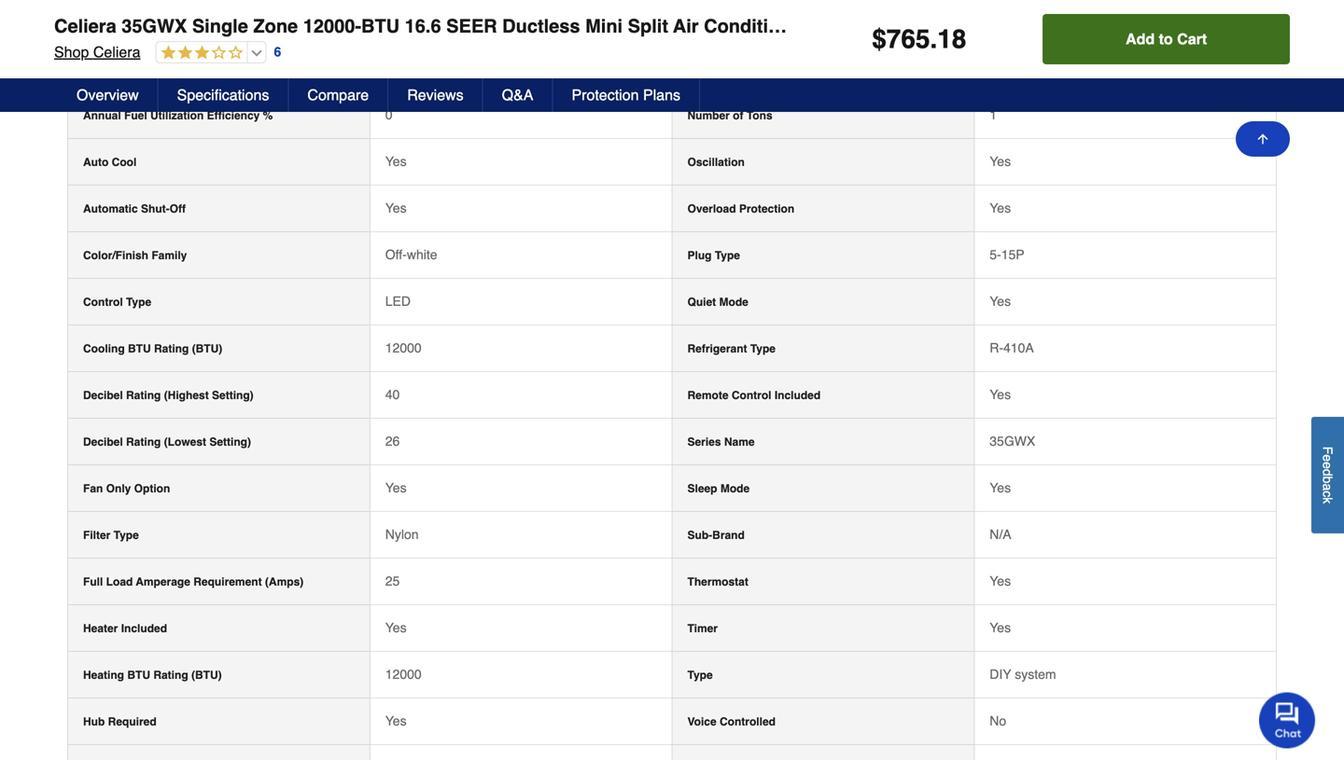 Task type: locate. For each thing, give the bounding box(es) containing it.
2 e from the top
[[1321, 462, 1336, 469]]

1 vertical spatial of
[[733, 109, 744, 122]]

0 vertical spatial 35gwx
[[122, 15, 187, 37]]

e up b
[[1321, 462, 1336, 469]]

option
[[134, 483, 170, 496]]

(btu) for r-
[[192, 343, 223, 356]]

1 vertical spatial amperage
[[136, 576, 190, 589]]

e up d
[[1321, 455, 1336, 462]]

decibel for 40
[[83, 389, 123, 402]]

mode up refrigerant type
[[719, 296, 749, 309]]

1 vertical spatial control
[[732, 389, 772, 402]]

type right filter
[[114, 529, 139, 542]]

name
[[724, 436, 755, 449]]

included down refrigerant type
[[775, 389, 821, 402]]

1 12000 from the top
[[385, 341, 422, 356]]

timer right hour
[[128, 16, 158, 29]]

0 horizontal spatial heater
[[83, 623, 118, 636]]

oscillation
[[688, 156, 745, 169]]

number of tons
[[688, 109, 773, 122]]

quiet down plug
[[688, 296, 716, 309]]

quiet left (45 on the top
[[990, 14, 1021, 29]]

type for filter type
[[114, 529, 139, 542]]

0 vertical spatial decibel
[[83, 389, 123, 402]]

1 vertical spatial 12000
[[385, 667, 422, 682]]

of left speeds
[[733, 62, 744, 76]]

noise
[[688, 16, 718, 29]]

5-15p
[[990, 247, 1025, 262]]

number for 1
[[688, 109, 730, 122]]

or
[[1099, 14, 1111, 29]]

1 e from the top
[[1321, 455, 1336, 462]]

nylon
[[385, 527, 419, 542]]

yes
[[385, 14, 407, 29], [385, 154, 407, 169], [990, 154, 1011, 169], [385, 201, 407, 216], [990, 201, 1011, 216], [990, 294, 1011, 309], [990, 387, 1011, 402], [385, 481, 407, 496], [990, 481, 1011, 496], [990, 574, 1011, 589], [385, 621, 407, 636], [990, 621, 1011, 636], [385, 714, 407, 729]]

amperage down shop celiera
[[83, 62, 138, 76]]

protection left plans
[[572, 86, 639, 104]]

timer down 'thermostat'
[[688, 623, 718, 636]]

utilization
[[150, 109, 204, 122]]

0 vertical spatial mode
[[719, 296, 749, 309]]

remote
[[688, 389, 729, 402]]

type
[[715, 249, 740, 262], [126, 296, 151, 309], [751, 343, 776, 356], [114, 529, 139, 542], [688, 669, 713, 682]]

0 vertical spatial of
[[733, 62, 744, 76]]

number for 4
[[688, 62, 730, 76]]

35gwx
[[122, 15, 187, 37], [990, 434, 1036, 449]]

series name
[[688, 436, 755, 449]]

specifications
[[177, 86, 269, 104]]

0 horizontal spatial protection
[[572, 86, 639, 104]]

0 vertical spatial setting)
[[212, 389, 254, 402]]

of for 1
[[733, 109, 744, 122]]

only
[[106, 483, 131, 496]]

rating for decibel rating (highest setting)
[[126, 389, 161, 402]]

number down noise
[[688, 62, 730, 76]]

.
[[930, 24, 938, 54]]

0 vertical spatial (btu)
[[192, 343, 223, 356]]

of left the "tons"
[[733, 109, 744, 122]]

mode right sleep
[[721, 483, 750, 496]]

1 vertical spatial 35gwx
[[990, 434, 1036, 449]]

rating for decibel rating (lowest setting)
[[126, 436, 161, 449]]

0 vertical spatial included
[[775, 389, 821, 402]]

1 vertical spatial quiet
[[688, 296, 716, 309]]

0 vertical spatial protection
[[572, 86, 639, 104]]

type for refrigerant type
[[751, 343, 776, 356]]

setting) for 40
[[212, 389, 254, 402]]

1 horizontal spatial included
[[775, 389, 821, 402]]

below)
[[1114, 14, 1153, 29]]

(lowest
[[164, 436, 206, 449]]

setting) right '(highest' at the bottom left of page
[[212, 389, 254, 402]]

type up voice
[[688, 669, 713, 682]]

cooling
[[83, 343, 125, 356]]

1 horizontal spatial control
[[732, 389, 772, 402]]

r-
[[990, 341, 1004, 356]]

protection inside "button"
[[572, 86, 639, 104]]

annual fuel utilization efficiency %
[[83, 109, 273, 122]]

0 horizontal spatial quiet
[[688, 296, 716, 309]]

diy
[[990, 667, 1012, 682]]

reviews
[[407, 86, 464, 104]]

control up cooling
[[83, 296, 123, 309]]

btu for r-
[[128, 343, 151, 356]]

1 vertical spatial timer
[[688, 623, 718, 636]]

type down color/finish family on the left top of page
[[126, 296, 151, 309]]

2 decibel from the top
[[83, 436, 123, 449]]

3.2 stars image
[[156, 45, 243, 62]]

1 decibel from the top
[[83, 389, 123, 402]]

with
[[916, 15, 953, 37]]

rating right noise
[[721, 16, 756, 29]]

of for 4
[[733, 62, 744, 76]]

full load amperage requirement (amps)
[[83, 576, 304, 589]]

setting) right (lowest
[[209, 436, 251, 449]]

tons
[[747, 109, 773, 122]]

heater right and
[[852, 15, 911, 37]]

1 of from the top
[[733, 62, 744, 76]]

decibel down cooling
[[83, 389, 123, 402]]

0 horizontal spatial timer
[[128, 16, 158, 29]]

hour
[[99, 16, 125, 29]]

included up heating btu rating (btu)
[[121, 623, 167, 636]]

no
[[990, 714, 1007, 729]]

full
[[83, 576, 103, 589]]

brand
[[713, 529, 745, 542]]

celiera up shop celiera
[[54, 15, 116, 37]]

btu left 16.6
[[361, 15, 400, 37]]

1 number from the top
[[688, 62, 730, 76]]

1 vertical spatial decibel
[[83, 436, 123, 449]]

1
[[990, 107, 997, 122]]

amperage right 'load'
[[136, 576, 190, 589]]

ductless
[[502, 15, 580, 37]]

0 vertical spatial timer
[[128, 16, 158, 29]]

0 vertical spatial 12000
[[385, 341, 422, 356]]

1 horizontal spatial 35gwx
[[990, 434, 1036, 449]]

control right remote
[[732, 389, 772, 402]]

1 horizontal spatial heater
[[852, 15, 911, 37]]

rating left (lowest
[[126, 436, 161, 449]]

1 vertical spatial (btu)
[[191, 669, 222, 682]]

control
[[83, 296, 123, 309], [732, 389, 772, 402]]

quiet
[[990, 14, 1021, 29], [688, 296, 716, 309]]

1 horizontal spatial quiet
[[990, 14, 1021, 29]]

celiera down 24 hour timer
[[93, 43, 141, 61]]

fuel
[[124, 109, 147, 122]]

protection right overload
[[739, 203, 795, 216]]

1 vertical spatial included
[[121, 623, 167, 636]]

add to cart button
[[1043, 14, 1290, 64]]

a
[[1321, 484, 1336, 491]]

26
[[385, 434, 400, 449]]

410a
[[1004, 341, 1034, 356]]

2 12000 from the top
[[385, 667, 422, 682]]

rating up decibel rating (highest setting) on the bottom left
[[154, 343, 189, 356]]

setting)
[[212, 389, 254, 402], [209, 436, 251, 449]]

1 horizontal spatial timer
[[688, 623, 718, 636]]

0 vertical spatial quiet
[[990, 14, 1021, 29]]

1 vertical spatial setting)
[[209, 436, 251, 449]]

btu for diy
[[127, 669, 150, 682]]

overload protection
[[688, 203, 795, 216]]

type for plug type
[[715, 249, 740, 262]]

btu right heating
[[127, 669, 150, 682]]

1 vertical spatial number
[[688, 109, 730, 122]]

led
[[385, 294, 411, 309]]

mode
[[719, 296, 749, 309], [721, 483, 750, 496]]

fan only option
[[83, 483, 170, 496]]

compare button
[[289, 78, 389, 112]]

rating left '(highest' at the bottom left of page
[[126, 389, 161, 402]]

0 vertical spatial celiera
[[54, 15, 116, 37]]

(btu) for diy
[[191, 669, 222, 682]]

decibel rating (lowest setting)
[[83, 436, 251, 449]]

btu right cooling
[[128, 343, 151, 356]]

conditioner
[[704, 15, 809, 37]]

1 vertical spatial mode
[[721, 483, 750, 496]]

2 vertical spatial btu
[[127, 669, 150, 682]]

rating for noise rating
[[721, 16, 756, 29]]

number up oscillation
[[688, 109, 730, 122]]

type right refrigerant
[[751, 343, 776, 356]]

type right plug
[[715, 249, 740, 262]]

heating
[[83, 669, 124, 682]]

6
[[274, 45, 281, 59]]

celiera
[[54, 15, 116, 37], [93, 43, 141, 61]]

voice
[[688, 716, 717, 729]]

heater
[[852, 15, 911, 37], [83, 623, 118, 636]]

decibel up fan
[[83, 436, 123, 449]]

f e e d b a c k button
[[1312, 417, 1345, 534]]

setting) for 26
[[209, 436, 251, 449]]

1 vertical spatial btu
[[128, 343, 151, 356]]

heater included
[[83, 623, 167, 636]]

0 vertical spatial control
[[83, 296, 123, 309]]

16.6
[[405, 15, 441, 37]]

2 number from the top
[[688, 109, 730, 122]]

$
[[872, 24, 887, 54]]

0 vertical spatial btu
[[361, 15, 400, 37]]

2 of from the top
[[733, 109, 744, 122]]

1 vertical spatial celiera
[[93, 43, 141, 61]]

heater up heating
[[83, 623, 118, 636]]

plug type
[[688, 249, 740, 262]]

color/finish family
[[83, 249, 187, 262]]

25-
[[958, 15, 985, 37]]

1 horizontal spatial protection
[[739, 203, 795, 216]]

0 horizontal spatial included
[[121, 623, 167, 636]]

auto cool
[[83, 156, 137, 169]]

12000 for diy system
[[385, 667, 422, 682]]

0 vertical spatial number
[[688, 62, 730, 76]]

thermostat
[[688, 576, 749, 589]]

decibel for 26
[[83, 436, 123, 449]]



Task type: describe. For each thing, give the bounding box(es) containing it.
requirement
[[194, 576, 262, 589]]

mode for led
[[719, 296, 749, 309]]

decibels
[[1047, 14, 1095, 29]]

mini
[[586, 15, 623, 37]]

family
[[152, 249, 187, 262]]

cart
[[1178, 30, 1207, 48]]

plug
[[688, 249, 712, 262]]

quiet mode
[[688, 296, 749, 309]]

refrigerant
[[688, 343, 747, 356]]

split
[[628, 15, 669, 37]]

remote control included
[[688, 389, 821, 402]]

series
[[688, 436, 721, 449]]

plans
[[643, 86, 681, 104]]

arrow up image
[[1256, 132, 1271, 147]]

auto
[[83, 156, 109, 169]]

automatic
[[83, 203, 138, 216]]

%
[[263, 109, 273, 122]]

chat invite button image
[[1260, 692, 1317, 749]]

efficiency
[[207, 109, 260, 122]]

sleep
[[688, 483, 718, 496]]

and
[[814, 15, 847, 37]]

shop celiera
[[54, 43, 141, 61]]

5-
[[990, 247, 1002, 262]]

12000 for r-410a
[[385, 341, 422, 356]]

cool
[[112, 156, 137, 169]]

zone
[[253, 15, 298, 37]]

filter
[[83, 529, 110, 542]]

controlled
[[720, 716, 776, 729]]

type for control type
[[126, 296, 151, 309]]

0 vertical spatial amperage
[[83, 62, 138, 76]]

0 vertical spatial heater
[[852, 15, 911, 37]]

q&a button
[[483, 78, 553, 112]]

automatic shut-off
[[83, 203, 186, 216]]

required
[[108, 716, 157, 729]]

load
[[106, 576, 133, 589]]

cooling btu rating (btu)
[[83, 343, 223, 356]]

f
[[1321, 447, 1336, 455]]

protection plans button
[[553, 78, 700, 112]]

quiet for quiet (45 decibels or below)
[[990, 14, 1021, 29]]

4
[[990, 61, 997, 76]]

celiera 35gwx single zone 12000-btu 16.6 seer ductless mini split air conditioner and heater with 25-ft installation kit
[[54, 15, 1132, 37]]

sub-brand
[[688, 529, 745, 542]]

(45
[[1025, 14, 1044, 29]]

hub required
[[83, 716, 157, 729]]

d
[[1321, 469, 1336, 477]]

shop
[[54, 43, 89, 61]]

25
[[385, 574, 400, 589]]

annual
[[83, 109, 121, 122]]

(highest
[[164, 389, 209, 402]]

0 horizontal spatial control
[[83, 296, 123, 309]]

n/a
[[990, 527, 1012, 542]]

system
[[1015, 667, 1057, 682]]

mode for yes
[[721, 483, 750, 496]]

heating btu rating (btu)
[[83, 669, 222, 682]]

diy system
[[990, 667, 1057, 682]]

1 vertical spatial heater
[[83, 623, 118, 636]]

b
[[1321, 477, 1336, 484]]

specifications button
[[158, 78, 289, 112]]

overload
[[688, 203, 736, 216]]

protection plans
[[572, 86, 681, 104]]

to
[[1159, 30, 1173, 48]]

765
[[887, 24, 930, 54]]

installation
[[1003, 15, 1102, 37]]

10.8
[[385, 61, 411, 76]]

off
[[170, 203, 186, 216]]

voice controlled
[[688, 716, 776, 729]]

shut-
[[141, 203, 170, 216]]

$ 765 . 18
[[872, 24, 967, 54]]

k
[[1321, 498, 1336, 504]]

overview
[[77, 86, 139, 104]]

single
[[192, 15, 248, 37]]

decibel rating (highest setting)
[[83, 389, 254, 402]]

noise rating
[[688, 16, 756, 29]]

q&a
[[502, 86, 534, 104]]

refrigerant type
[[688, 343, 776, 356]]

speeds
[[747, 62, 787, 76]]

0 horizontal spatial 35gwx
[[122, 15, 187, 37]]

air
[[673, 15, 699, 37]]

color/finish
[[83, 249, 148, 262]]

sub-
[[688, 529, 713, 542]]

18
[[938, 24, 967, 54]]

1 vertical spatial protection
[[739, 203, 795, 216]]

reviews button
[[389, 78, 483, 112]]

compare
[[308, 86, 369, 104]]

fan
[[83, 483, 103, 496]]

(amps)
[[265, 576, 304, 589]]

off-
[[385, 247, 407, 262]]

quiet for quiet mode
[[688, 296, 716, 309]]

24
[[83, 16, 96, 29]]

rating up required
[[153, 669, 188, 682]]

quiet (45 decibels or below)
[[990, 14, 1153, 29]]

overview button
[[58, 78, 158, 112]]

c
[[1321, 491, 1336, 498]]

f e e d b a c k
[[1321, 447, 1336, 504]]



Task type: vqa. For each thing, say whether or not it's contained in the screenshot.


